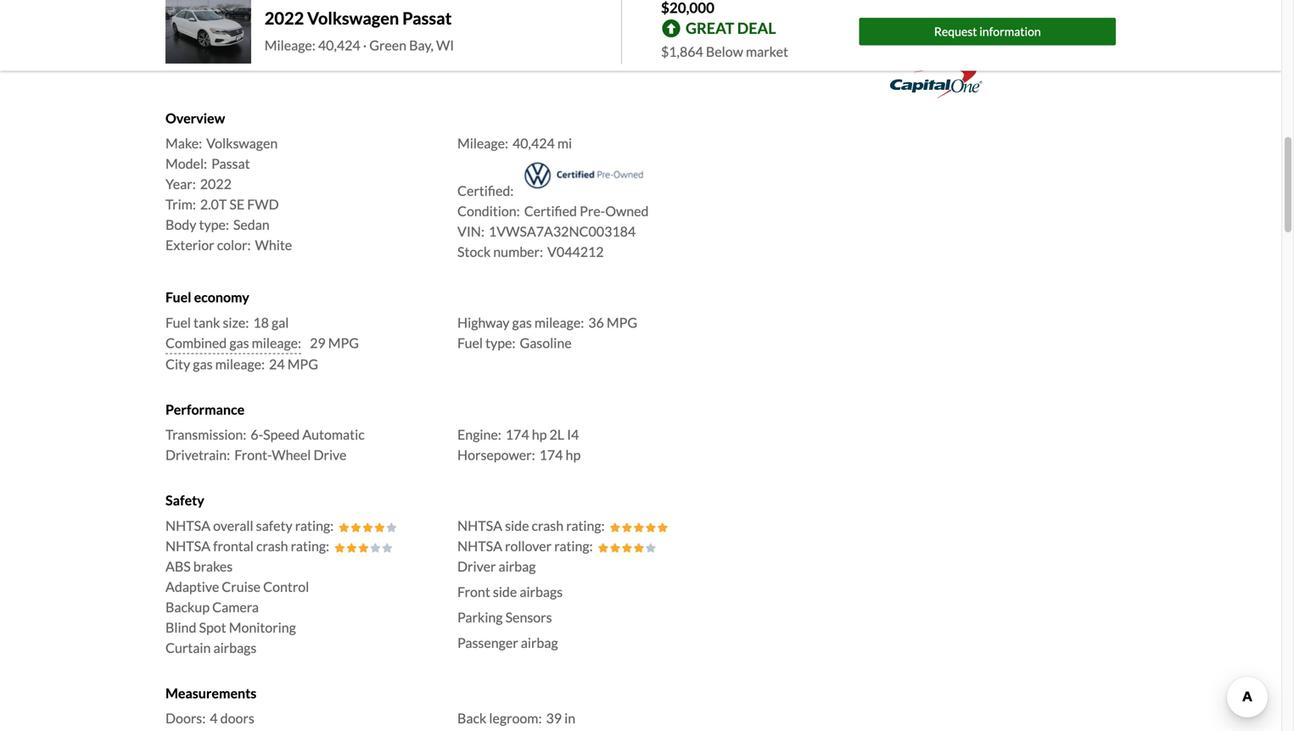 Task type: locate. For each thing, give the bounding box(es) containing it.
pre-qualify for financing without impacting your credit score. link
[[763, 0, 1116, 109]]

doors: 4 doors
[[166, 711, 254, 727]]

1 vertical spatial passat
[[211, 156, 250, 172]]

passenger
[[458, 635, 518, 651]]

0 vertical spatial hp
[[532, 427, 547, 443]]

0 vertical spatial mileage:
[[265, 41, 316, 57]]

automatic inside transmission 6-speed automatic
[[262, 52, 316, 67]]

1 horizontal spatial volkswagen
[[307, 12, 399, 32]]

1 vertical spatial volkswagen
[[206, 135, 278, 152]]

1 horizontal spatial hp
[[566, 447, 581, 464]]

0 vertical spatial 6-
[[216, 52, 228, 67]]

side up parking sensors
[[493, 584, 517, 600]]

6- for transmission:
[[251, 427, 263, 443]]

2 horizontal spatial gas
[[512, 314, 532, 331]]

color:
[[217, 237, 251, 254]]

2 vertical spatial gas
[[193, 356, 213, 373]]

rating: down the safety
[[291, 538, 329, 555]]

1 vertical spatial crash
[[256, 538, 288, 555]]

volkswagen inside 2022 volkswagen passat mileage: 40,424 · green bay, wi
[[307, 12, 399, 32]]

gas up gasoline
[[512, 314, 532, 331]]

automatic down transmission
[[262, 52, 316, 67]]

1 horizontal spatial gas
[[230, 335, 249, 351]]

engine image
[[172, 0, 200, 5]]

0 horizontal spatial volkswagen
[[206, 135, 278, 152]]

model:
[[166, 156, 207, 172]]

2 vertical spatial fuel
[[458, 335, 483, 351]]

frontal
[[213, 538, 254, 555]]

174 up horsepower:
[[506, 427, 529, 443]]

0 horizontal spatial hp
[[532, 427, 547, 443]]

volkswagen for model:
[[206, 135, 278, 152]]

automatic up drive
[[302, 427, 365, 443]]

highway gas mileage: 36 mpg fuel type: gasoline
[[458, 314, 638, 351]]

mileage: up certified: on the top left of page
[[458, 135, 509, 152]]

rating:
[[295, 518, 334, 534], [566, 518, 605, 534], [291, 538, 329, 555], [555, 538, 593, 555]]

0 horizontal spatial 174
[[506, 427, 529, 443]]

1 vertical spatial airbag
[[521, 635, 558, 651]]

fuel inside fuel tank size: 18 gal combined gas mileage: 29 mpg city gas mileage: 24 mpg
[[166, 314, 191, 331]]

speed inside transmission: 6-speed automatic drivetrain: front-wheel drive
[[263, 427, 300, 443]]

owned
[[605, 203, 649, 220]]

0 horizontal spatial mileage:
[[265, 41, 316, 57]]

deal
[[738, 23, 776, 41]]

doors
[[220, 711, 254, 727]]

1 horizontal spatial 40,424
[[513, 135, 555, 152]]

passat
[[403, 12, 452, 32], [211, 156, 250, 172]]

side for crash
[[505, 518, 529, 534]]

year:
[[166, 176, 196, 192]]

mileage: down gal
[[252, 335, 301, 351]]

0 vertical spatial 40,424
[[318, 41, 361, 57]]

fuel down highway
[[458, 335, 483, 351]]

curtain
[[166, 640, 211, 656]]

1 vertical spatial 40,424
[[513, 135, 555, 152]]

volkswagen inside the make: volkswagen model: passat year: 2022 trim: 2.0t se fwd body type: sedan exterior color: white
[[206, 135, 278, 152]]

speed for transmission
[[227, 52, 259, 67]]

0 vertical spatial automatic
[[262, 52, 316, 67]]

fuel left economy
[[166, 289, 191, 306]]

0 horizontal spatial gas
[[193, 356, 213, 373]]

cruise
[[222, 579, 261, 595]]

40,424
[[318, 41, 361, 57], [513, 135, 555, 152]]

hp
[[532, 427, 547, 443], [566, 447, 581, 464]]

6- inside transmission: 6-speed automatic drivetrain: front-wheel drive
[[251, 427, 263, 443]]

0 horizontal spatial crash
[[256, 538, 288, 555]]

transmission image
[[172, 36, 200, 63]]

6- for transmission
[[216, 52, 228, 67]]

request
[[935, 28, 978, 43]]

2 vertical spatial mpg
[[288, 356, 318, 373]]

1 vertical spatial type:
[[486, 335, 516, 351]]

monitoring
[[229, 620, 296, 636]]

0 vertical spatial mpg
[[607, 314, 638, 331]]

crash
[[532, 518, 564, 534], [256, 538, 288, 555]]

pre- up 1vwsa7a32nc003184
[[580, 203, 606, 220]]

1 horizontal spatial pre-
[[816, 15, 838, 30]]

pre- left 'for'
[[816, 15, 838, 30]]

automatic for transmission:
[[302, 427, 365, 443]]

40,424 left ·
[[318, 41, 361, 57]]

airbag
[[499, 558, 536, 575], [521, 635, 558, 651]]

mpg right 36
[[607, 314, 638, 331]]

airbag for passenger airbag
[[521, 635, 558, 651]]

1 horizontal spatial 2022
[[265, 12, 304, 32]]

6- up front-
[[251, 427, 263, 443]]

0 vertical spatial airbags
[[520, 584, 563, 600]]

1 horizontal spatial mpg
[[328, 335, 359, 351]]

airbag down sensors on the bottom of the page
[[521, 635, 558, 651]]

i4
[[567, 427, 579, 443]]

mileage: inside 2022 volkswagen passat mileage: 40,424 · green bay, wi
[[265, 41, 316, 57]]

0 horizontal spatial pre-
[[580, 203, 606, 220]]

0 vertical spatial fuel
[[166, 289, 191, 306]]

passenger airbag
[[458, 635, 558, 651]]

1 vertical spatial pre-
[[580, 203, 606, 220]]

0 horizontal spatial 40,424
[[318, 41, 361, 57]]

0 vertical spatial crash
[[532, 518, 564, 534]]

crash up rollover
[[532, 518, 564, 534]]

without
[[943, 15, 984, 30]]

automatic
[[262, 52, 316, 67], [302, 427, 365, 443]]

1 horizontal spatial mileage:
[[458, 135, 509, 152]]

type: inside the highway gas mileage: 36 mpg fuel type: gasoline
[[486, 335, 516, 351]]

0 vertical spatial pre-
[[816, 15, 838, 30]]

hp down the i4
[[566, 447, 581, 464]]

crash down the safety
[[256, 538, 288, 555]]

1 vertical spatial mileage:
[[458, 135, 509, 152]]

airbags down the spot
[[213, 640, 257, 656]]

1 vertical spatial speed
[[263, 427, 300, 443]]

passat inside 2022 volkswagen passat mileage: 40,424 · green bay, wi
[[403, 12, 452, 32]]

mileage: up gasoline
[[535, 314, 584, 331]]

automatic inside transmission: 6-speed automatic drivetrain: front-wheel drive
[[302, 427, 365, 443]]

volkswagen down overview
[[206, 135, 278, 152]]

1 horizontal spatial crash
[[532, 518, 564, 534]]

rating: up nhtsa rollover rating:
[[566, 518, 605, 534]]

market
[[746, 47, 789, 64]]

airbags inside the abs brakes adaptive cruise control backup camera blind spot monitoring curtain airbags
[[213, 640, 257, 656]]

airbags
[[520, 584, 563, 600], [213, 640, 257, 656]]

1 horizontal spatial airbags
[[520, 584, 563, 600]]

0 horizontal spatial airbags
[[213, 640, 257, 656]]

0 horizontal spatial 2022
[[200, 176, 232, 192]]

6- right the 'transmission' image
[[216, 52, 228, 67]]

crash for frontal
[[256, 538, 288, 555]]

parking
[[458, 609, 503, 626]]

1 vertical spatial mileage:
[[252, 335, 301, 351]]

manufacturer certified pre-owned image
[[518, 154, 650, 196]]

volkswagen up ·
[[307, 12, 399, 32]]

abs
[[166, 558, 191, 575]]

2022 volkswagen passat mileage: 40,424 · green bay, wi
[[265, 12, 454, 57]]

1 vertical spatial side
[[493, 584, 517, 600]]

overview
[[166, 110, 225, 126]]

fuel for fuel tank size: 18 gal combined gas mileage: 29 mpg city gas mileage: 24 mpg
[[166, 314, 191, 331]]

0 vertical spatial side
[[505, 518, 529, 534]]

fuel inside the highway gas mileage: 36 mpg fuel type: gasoline
[[458, 335, 483, 351]]

type: inside the make: volkswagen model: passat year: 2022 trim: 2.0t se fwd body type: sedan exterior color: white
[[199, 217, 229, 233]]

6- inside transmission 6-speed automatic
[[216, 52, 228, 67]]

1 horizontal spatial 6-
[[251, 427, 263, 443]]

body
[[166, 217, 196, 233]]

request information
[[935, 28, 1041, 43]]

1 vertical spatial automatic
[[302, 427, 365, 443]]

drive
[[314, 447, 347, 464]]

city
[[166, 356, 190, 373]]

in
[[565, 711, 576, 727]]

gas down combined at the top
[[193, 356, 213, 373]]

mileage: inside the highway gas mileage: 36 mpg fuel type: gasoline
[[535, 314, 584, 331]]

40,424 left 'mi'
[[513, 135, 555, 152]]

0 vertical spatial passat
[[403, 12, 452, 32]]

speed inside transmission 6-speed automatic
[[227, 52, 259, 67]]

camera
[[212, 599, 259, 616]]

2022 volkswagen passat image
[[166, 4, 251, 68]]

2022 up 2.0t
[[200, 176, 232, 192]]

passat up bay,
[[403, 12, 452, 32]]

1 vertical spatial 6-
[[251, 427, 263, 443]]

0 vertical spatial airbag
[[499, 558, 536, 575]]

0 horizontal spatial type:
[[199, 217, 229, 233]]

6-
[[216, 52, 228, 67], [251, 427, 263, 443]]

fwd
[[247, 196, 279, 213]]

0 vertical spatial gas
[[512, 314, 532, 331]]

40,424 inside 2022 volkswagen passat mileage: 40,424 · green bay, wi
[[318, 41, 361, 57]]

speed
[[227, 52, 259, 67], [263, 427, 300, 443]]

mileage: left ·
[[265, 41, 316, 57]]

automatic for transmission
[[262, 52, 316, 67]]

speed down transmission
[[227, 52, 259, 67]]

1 horizontal spatial speed
[[263, 427, 300, 443]]

mileage:
[[265, 41, 316, 57], [458, 135, 509, 152]]

2 horizontal spatial mpg
[[607, 314, 638, 331]]

0 vertical spatial volkswagen
[[307, 12, 399, 32]]

condition: certified pre-owned vin: 1vwsa7a32nc003184 stock number: v044212
[[458, 203, 649, 260]]

fuel up combined at the top
[[166, 314, 191, 331]]

transmission
[[216, 31, 306, 50]]

certified:
[[458, 183, 514, 199]]

rollover
[[505, 538, 552, 555]]

0 vertical spatial mileage:
[[535, 314, 584, 331]]

2022 right 2022 volkswagen passat image
[[265, 12, 304, 32]]

mpg right 29
[[328, 335, 359, 351]]

volkswagen
[[307, 12, 399, 32], [206, 135, 278, 152]]

passat up the se
[[211, 156, 250, 172]]

0 horizontal spatial passat
[[211, 156, 250, 172]]

1 vertical spatial airbags
[[213, 640, 257, 656]]

1 vertical spatial 2022
[[200, 176, 232, 192]]

back legroom: 39 in
[[458, 711, 576, 727]]

2.0t
[[200, 196, 227, 213]]

36
[[589, 314, 604, 331]]

rating: right the safety
[[295, 518, 334, 534]]

1 horizontal spatial passat
[[403, 12, 452, 32]]

174 down 2l
[[540, 447, 563, 464]]

0 vertical spatial 2022
[[265, 12, 304, 32]]

backup
[[166, 599, 210, 616]]

0 vertical spatial type:
[[199, 217, 229, 233]]

rating: for nhtsa frontal crash rating:
[[291, 538, 329, 555]]

2022
[[265, 12, 304, 32], [200, 176, 232, 192]]

rating: for nhtsa overall safety rating:
[[295, 518, 334, 534]]

1 horizontal spatial type:
[[486, 335, 516, 351]]

mpg right 24
[[288, 356, 318, 373]]

gas down the size:
[[230, 335, 249, 351]]

side up nhtsa rollover rating:
[[505, 518, 529, 534]]

nhtsa
[[166, 518, 211, 534], [458, 518, 503, 534], [166, 538, 211, 555], [458, 538, 503, 555]]

performance
[[166, 401, 245, 418]]

parking sensors
[[458, 609, 552, 626]]

hp left 2l
[[532, 427, 547, 443]]

mileage: left 24
[[215, 356, 265, 373]]

type: down 2.0t
[[199, 217, 229, 233]]

1 vertical spatial 174
[[540, 447, 563, 464]]

impacting
[[986, 15, 1037, 30]]

airbag down nhtsa rollover rating:
[[499, 558, 536, 575]]

0 horizontal spatial speed
[[227, 52, 259, 67]]

request information button
[[860, 22, 1116, 49]]

for
[[876, 15, 891, 30]]

1 vertical spatial fuel
[[166, 314, 191, 331]]

type: down highway
[[486, 335, 516, 351]]

credit
[[908, 33, 939, 48]]

gas inside the highway gas mileage: 36 mpg fuel type: gasoline
[[512, 314, 532, 331]]

24
[[269, 356, 285, 373]]

0 horizontal spatial 6-
[[216, 52, 228, 67]]

0 vertical spatial speed
[[227, 52, 259, 67]]

airbags up sensors on the bottom of the page
[[520, 584, 563, 600]]

overall
[[213, 518, 253, 534]]

drivetrain:
[[166, 447, 230, 464]]

speed up wheel
[[263, 427, 300, 443]]

side for airbags
[[493, 584, 517, 600]]



Task type: vqa. For each thing, say whether or not it's contained in the screenshot.


Task type: describe. For each thing, give the bounding box(es) containing it.
front-
[[234, 447, 272, 464]]

0 horizontal spatial mpg
[[288, 356, 318, 373]]

sensors
[[506, 609, 552, 626]]

rating: for nhtsa side crash rating:
[[566, 518, 605, 534]]

nhtsa for nhtsa overall safety rating:
[[166, 518, 211, 534]]

qualify
[[838, 15, 874, 30]]

driver airbag
[[458, 558, 536, 575]]

safety
[[166, 492, 204, 509]]

nhtsa frontal crash rating:
[[166, 538, 329, 555]]

2022 inside the make: volkswagen model: passat year: 2022 trim: 2.0t se fwd body type: sedan exterior color: white
[[200, 176, 232, 192]]

highway
[[458, 314, 510, 331]]

engine:
[[458, 427, 502, 443]]

pre-qualify for financing without impacting your credit score.
[[816, 15, 1064, 48]]

white
[[255, 237, 292, 254]]

mi
[[558, 135, 572, 152]]

trim:
[[166, 196, 196, 213]]

back
[[458, 711, 487, 727]]

brakes
[[193, 558, 233, 575]]

front side airbags
[[458, 584, 563, 600]]

doors:
[[166, 711, 206, 727]]

fuel tank size: 18 gal combined gas mileage: 29 mpg city gas mileage: 24 mpg
[[166, 314, 359, 373]]

fuel for fuel economy
[[166, 289, 191, 306]]

$1,864 below market
[[661, 47, 789, 64]]

safety
[[256, 518, 293, 534]]

control
[[263, 579, 309, 595]]

1vwsa7a32nc003184
[[489, 223, 636, 240]]

sedan
[[233, 217, 270, 233]]

passat inside the make: volkswagen model: passat year: 2022 trim: 2.0t se fwd body type: sedan exterior color: white
[[211, 156, 250, 172]]

volkswagen for passat
[[307, 12, 399, 32]]

number:
[[493, 244, 543, 260]]

18
[[253, 314, 269, 331]]

wi
[[436, 41, 454, 57]]

$20,000
[[661, 3, 715, 20]]

mileage: 40,424 mi
[[458, 135, 572, 152]]

make: volkswagen model: passat year: 2022 trim: 2.0t se fwd body type: sedan exterior color: white
[[166, 135, 292, 254]]

·
[[363, 41, 367, 57]]

nhtsa for nhtsa rollover rating:
[[458, 538, 503, 555]]

4
[[210, 711, 218, 727]]

certified
[[524, 203, 577, 220]]

gasoline
[[520, 335, 572, 351]]

airbag for driver airbag
[[499, 558, 536, 575]]

nhtsa side crash rating:
[[458, 518, 605, 534]]

1 vertical spatial gas
[[230, 335, 249, 351]]

2l
[[550, 427, 565, 443]]

nhtsa overall safety rating:
[[166, 518, 334, 534]]

se
[[230, 196, 245, 213]]

engine: 174 hp 2l i4 horsepower: 174 hp
[[458, 427, 581, 464]]

29
[[310, 335, 326, 351]]

crash for side
[[532, 518, 564, 534]]

nhtsa for nhtsa side crash rating:
[[458, 518, 503, 534]]

mpg inside the highway gas mileage: 36 mpg fuel type: gasoline
[[607, 314, 638, 331]]

front
[[458, 584, 491, 600]]

abs brakes adaptive cruise control backup camera blind spot monitoring curtain airbags
[[166, 558, 309, 656]]

pre- inside the pre-qualify for financing without impacting your credit score.
[[816, 15, 838, 30]]

adaptive
[[166, 579, 219, 595]]

green
[[369, 41, 407, 57]]

2022 inside 2022 volkswagen passat mileage: 40,424 · green bay, wi
[[265, 12, 304, 32]]

wheel
[[272, 447, 311, 464]]

great
[[686, 23, 735, 41]]

horsepower:
[[458, 447, 535, 464]]

size:
[[223, 314, 249, 331]]

economy
[[194, 289, 249, 306]]

driver
[[458, 558, 496, 575]]

nhtsa for nhtsa frontal crash rating:
[[166, 538, 211, 555]]

tank
[[194, 314, 220, 331]]

transmission: 6-speed automatic drivetrain: front-wheel drive
[[166, 427, 365, 464]]

financing
[[894, 15, 941, 30]]

gal
[[272, 314, 289, 331]]

condition:
[[458, 203, 520, 220]]

pre- inside condition: certified pre-owned vin: 1vwsa7a32nc003184 stock number: v044212
[[580, 203, 606, 220]]

bay,
[[409, 41, 434, 57]]

legroom:
[[489, 711, 542, 727]]

2 vertical spatial mileage:
[[215, 356, 265, 373]]

v044212
[[548, 244, 604, 260]]

your
[[1040, 15, 1064, 30]]

1 horizontal spatial 174
[[540, 447, 563, 464]]

1 vertical spatial hp
[[566, 447, 581, 464]]

vin:
[[458, 223, 485, 240]]

measurements
[[166, 685, 257, 702]]

spot
[[199, 620, 226, 636]]

combined
[[166, 335, 227, 351]]

blind
[[166, 620, 196, 636]]

speed for transmission:
[[263, 427, 300, 443]]

exterior
[[166, 237, 214, 254]]

great deal
[[686, 23, 776, 41]]

fuel economy
[[166, 289, 249, 306]]

stock
[[458, 244, 491, 260]]

0 vertical spatial 174
[[506, 427, 529, 443]]

1 vertical spatial mpg
[[328, 335, 359, 351]]

transmission:
[[166, 427, 246, 443]]

information
[[980, 28, 1041, 43]]

score.
[[941, 33, 972, 48]]

rating: right rollover
[[555, 538, 593, 555]]



